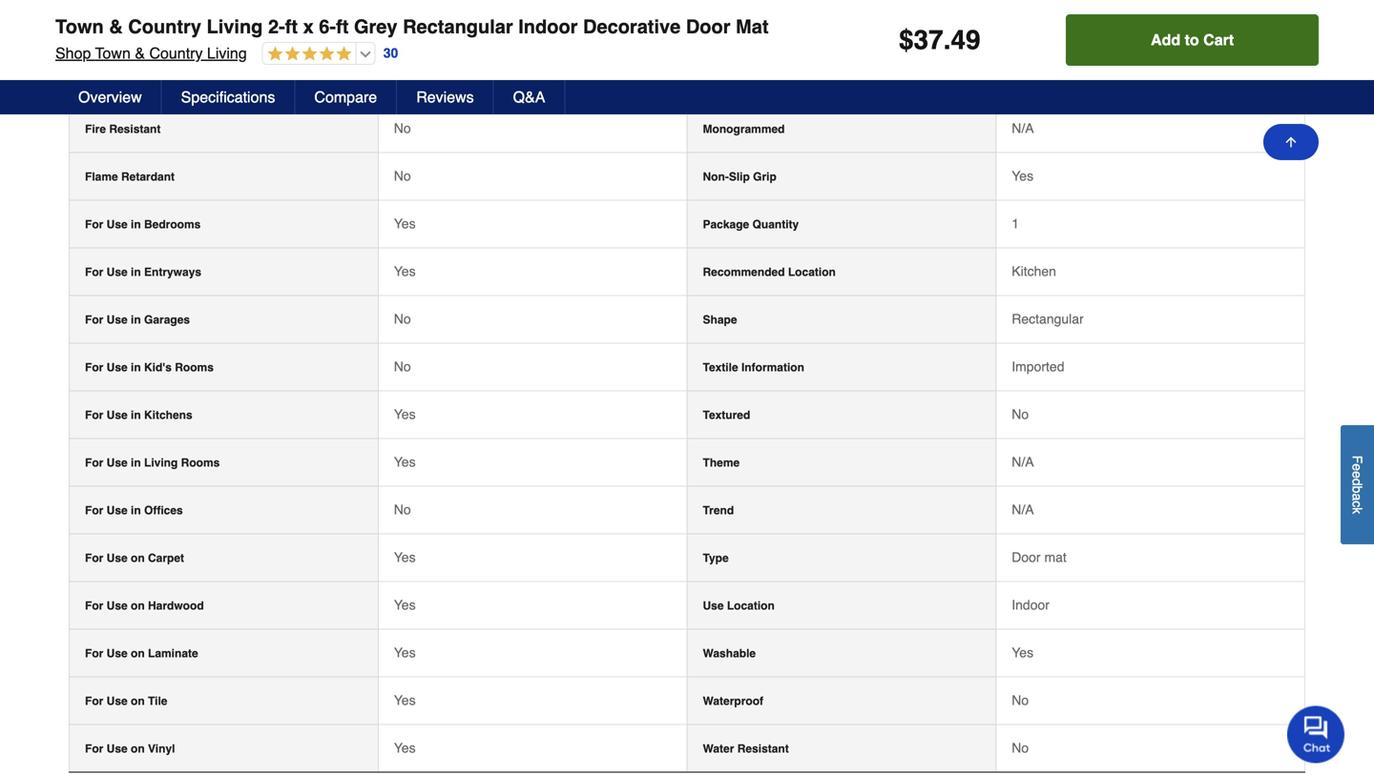 Task type: vqa. For each thing, say whether or not it's contained in the screenshot.


Task type: describe. For each thing, give the bounding box(es) containing it.
use down type at the bottom of the page
[[703, 600, 724, 613]]

c
[[1350, 501, 1365, 508]]

for for for use on hardwood
[[85, 600, 103, 613]]

f e e d b a c k
[[1350, 456, 1365, 515]]

mat
[[736, 16, 769, 38]]

b
[[1350, 486, 1365, 494]]

polyester
[[1012, 25, 1068, 41]]

fire
[[85, 123, 106, 136]]

2 ft from the left
[[336, 16, 349, 38]]

yes for use location
[[394, 598, 416, 613]]

d
[[1350, 479, 1365, 486]]

0 vertical spatial decorative
[[583, 16, 681, 38]]

shape
[[703, 313, 737, 327]]

to
[[1185, 31, 1199, 49]]

0 vertical spatial town
[[55, 16, 104, 38]]

information
[[742, 361, 805, 375]]

for use in bedrooms
[[85, 218, 201, 231]]

water
[[703, 743, 734, 756]]

yes for package quantity
[[394, 216, 416, 231]]

in for bedrooms
[[131, 218, 141, 231]]

garages
[[144, 313, 190, 327]]

for use in offices
[[85, 504, 183, 518]]

specifications button
[[162, 80, 295, 115]]

0 vertical spatial door
[[686, 16, 731, 38]]

washable
[[703, 647, 756, 661]]

cart
[[1204, 31, 1234, 49]]

use for carpet
[[107, 552, 128, 565]]

0 vertical spatial country
[[128, 16, 201, 38]]

for for for use in garages
[[85, 313, 103, 327]]

reviews button
[[397, 80, 494, 115]]

for use on laminate
[[85, 647, 198, 661]]

trend
[[703, 504, 734, 518]]

use for hardwood
[[107, 600, 128, 613]]

1 ft from the left
[[285, 16, 298, 38]]

37
[[914, 25, 944, 55]]

compare button
[[295, 80, 397, 115]]

type
[[703, 552, 729, 565]]

use for laminate
[[107, 647, 128, 661]]

q&a
[[513, 88, 545, 106]]

textile
[[703, 361, 738, 375]]

package
[[703, 218, 749, 231]]

in for entryways
[[131, 266, 141, 279]]

resistant for mold resistant
[[733, 75, 784, 88]]

k
[[1350, 508, 1365, 515]]

tile
[[148, 695, 167, 709]]

overview button
[[59, 80, 162, 115]]

use for offices
[[107, 504, 128, 518]]

on for hardwood
[[131, 600, 145, 613]]

add
[[1151, 31, 1181, 49]]

for for for use on laminate
[[85, 647, 103, 661]]

recommended location
[[703, 266, 836, 279]]

in for garages
[[131, 313, 141, 327]]

hardwood
[[148, 600, 204, 613]]

yes for recommended location
[[394, 264, 416, 279]]

add to cart
[[1151, 31, 1234, 49]]

for use on hardwood
[[85, 600, 204, 613]]

for use in kitchens
[[85, 409, 192, 422]]

49
[[951, 25, 981, 55]]

water resistant
[[703, 743, 789, 756]]

use location
[[703, 600, 775, 613]]

town & country living 2-ft x 6-ft grey rectangular indoor decorative door mat
[[55, 16, 769, 38]]

grey
[[354, 16, 398, 38]]

q&a button
[[494, 80, 565, 115]]

for use on carpet
[[85, 552, 184, 565]]

retardant
[[121, 170, 175, 184]]

1 horizontal spatial rectangular
[[1012, 312, 1084, 327]]

n/a for theme
[[1012, 455, 1034, 470]]

f
[[1350, 456, 1365, 464]]

use for kid's
[[107, 361, 128, 375]]

add to cart button
[[1066, 14, 1319, 66]]

mat
[[1045, 550, 1067, 565]]

for use on vinyl
[[85, 743, 175, 756]]

use for bedrooms
[[107, 218, 128, 231]]

30
[[383, 45, 398, 61]]

living for rooms
[[144, 457, 178, 470]]

resistant for water resistant
[[737, 743, 789, 756]]

f e e d b a c k button
[[1341, 426, 1374, 545]]

2 e from the top
[[1350, 471, 1365, 479]]

x
[[303, 16, 314, 38]]

on for tile
[[131, 695, 145, 709]]

1 vertical spatial indoor
[[1012, 598, 1050, 613]]

package quantity
[[703, 218, 799, 231]]

rooms for no
[[175, 361, 214, 375]]

imported
[[1012, 359, 1065, 375]]

yes for textured
[[394, 407, 416, 422]]

on for vinyl
[[131, 743, 145, 756]]

reviews
[[416, 88, 474, 106]]

mold resistant
[[703, 75, 784, 88]]

in for kitchens
[[131, 409, 141, 422]]

a
[[1350, 494, 1365, 501]]

0 horizontal spatial rectangular
[[403, 16, 513, 38]]

yes for water resistant
[[394, 741, 416, 756]]



Task type: locate. For each thing, give the bounding box(es) containing it.
0 vertical spatial location
[[788, 266, 836, 279]]

e up b
[[1350, 471, 1365, 479]]

for use in garages
[[85, 313, 190, 327]]

textured
[[703, 409, 750, 422]]

use left kid's
[[107, 361, 128, 375]]

indoor
[[518, 16, 578, 38], [1012, 598, 1050, 613]]

2-
[[268, 16, 285, 38]]

shop
[[55, 44, 91, 62]]

quantity
[[753, 218, 799, 231]]

1 vertical spatial country
[[149, 44, 203, 62]]

for for for use on carpet
[[85, 552, 103, 565]]

rectangular up reviews
[[403, 16, 513, 38]]

n/a
[[1012, 121, 1034, 136], [1012, 455, 1034, 470], [1012, 502, 1034, 518]]

no
[[1012, 73, 1029, 88], [394, 121, 411, 136], [394, 168, 411, 184], [394, 312, 411, 327], [394, 359, 411, 375], [1012, 407, 1029, 422], [394, 502, 411, 518], [1012, 693, 1029, 709], [1012, 741, 1029, 756]]

rectangular up 'imported'
[[1012, 312, 1084, 327]]

in for living
[[131, 457, 141, 470]]

use left vinyl
[[107, 743, 128, 756]]

for up for use on tile
[[85, 647, 103, 661]]

for up for use in garages
[[85, 266, 103, 279]]

use for entryways
[[107, 266, 128, 279]]

0 horizontal spatial decorative
[[85, 75, 144, 88]]

4 for from the top
[[85, 361, 103, 375]]

waterproof
[[703, 695, 764, 709]]

for down flame
[[85, 218, 103, 231]]

& down the commercial/residential
[[135, 44, 145, 62]]

on for carpet
[[131, 552, 145, 565]]

0 horizontal spatial &
[[109, 16, 123, 38]]

6 for from the top
[[85, 457, 103, 470]]

e
[[1350, 464, 1365, 471], [1350, 471, 1365, 479]]

kid's
[[144, 361, 172, 375]]

laminate
[[148, 647, 198, 661]]

yes for theme
[[394, 455, 416, 470]]

shop town & country living
[[55, 44, 247, 62]]

1 vertical spatial door
[[1012, 550, 1041, 565]]

7 for from the top
[[85, 504, 103, 518]]

for up for use on carpet at the left of the page
[[85, 504, 103, 518]]

4.9 stars image
[[263, 46, 352, 63]]

town up "shop"
[[55, 16, 104, 38]]

yes for washable
[[394, 646, 416, 661]]

1 vertical spatial town
[[95, 44, 131, 62]]

1 vertical spatial living
[[207, 44, 247, 62]]

decorative
[[583, 16, 681, 38], [85, 75, 144, 88]]

in for offices
[[131, 504, 141, 518]]

rectangular
[[403, 16, 513, 38], [1012, 312, 1084, 327]]

for down for use on carpet at the left of the page
[[85, 600, 103, 613]]

on left vinyl
[[131, 743, 145, 756]]

for for for use on tile
[[85, 695, 103, 709]]

1 for from the top
[[85, 218, 103, 231]]

0 horizontal spatial location
[[727, 600, 775, 613]]

indoor up the q&a
[[518, 16, 578, 38]]

use up for use in offices
[[107, 457, 128, 470]]

rooms right kid's
[[175, 361, 214, 375]]

11 for from the top
[[85, 695, 103, 709]]

specifications
[[181, 88, 275, 106]]

kitchens
[[144, 409, 192, 422]]

on left tile
[[131, 695, 145, 709]]

in left the garages
[[131, 313, 141, 327]]

in left kid's
[[131, 361, 141, 375]]

ft
[[285, 16, 298, 38], [336, 16, 349, 38]]

for for for use in offices
[[85, 504, 103, 518]]

0 vertical spatial &
[[109, 16, 123, 38]]

bedrooms
[[144, 218, 201, 231]]

for up for use on vinyl
[[85, 695, 103, 709]]

e up d
[[1350, 464, 1365, 471]]

2 vertical spatial n/a
[[1012, 502, 1034, 518]]

location
[[788, 266, 836, 279], [727, 600, 775, 613]]

town
[[55, 16, 104, 38], [95, 44, 131, 62]]

for for for use on vinyl
[[85, 743, 103, 756]]

on left hardwood
[[131, 600, 145, 613]]

$ 37 . 49
[[899, 25, 981, 55]]

5 in from the top
[[131, 409, 141, 422]]

n/a for monogrammed
[[1012, 121, 1034, 136]]

location up washable
[[727, 600, 775, 613]]

resistant right fire
[[109, 123, 161, 136]]

ft left x
[[285, 16, 298, 38]]

in left bedrooms
[[131, 218, 141, 231]]

0 horizontal spatial door
[[686, 16, 731, 38]]

1 on from the top
[[131, 552, 145, 565]]

decorative up overview
[[85, 75, 144, 88]]

use left the garages
[[107, 313, 128, 327]]

rooms down kitchens
[[181, 457, 220, 470]]

for for for use in kitchens
[[85, 409, 103, 422]]

resistant right water on the right bottom of page
[[737, 743, 789, 756]]

1 n/a from the top
[[1012, 121, 1034, 136]]

4 in from the top
[[131, 361, 141, 375]]

slip
[[729, 170, 750, 184]]

& up shop town & country living
[[109, 16, 123, 38]]

ft left grey
[[336, 16, 349, 38]]

use for tile
[[107, 695, 128, 709]]

decorative left material at the top of the page
[[583, 16, 681, 38]]

theme
[[703, 457, 740, 470]]

1 vertical spatial decorative
[[85, 75, 144, 88]]

use down the flame retardant
[[107, 218, 128, 231]]

indoor down door mat
[[1012, 598, 1050, 613]]

non-slip grip
[[703, 170, 777, 184]]

2 vertical spatial living
[[144, 457, 178, 470]]

5 for from the top
[[85, 409, 103, 422]]

resistant right mold
[[733, 75, 784, 88]]

living up specifications
[[207, 44, 247, 62]]

1 horizontal spatial indoor
[[1012, 598, 1050, 613]]

in left the offices
[[131, 504, 141, 518]]

for down for use in kid's rooms
[[85, 409, 103, 422]]

0 vertical spatial rectangular
[[403, 16, 513, 38]]

for down for use on tile
[[85, 743, 103, 756]]

8 for from the top
[[85, 552, 103, 565]]

fire resistant
[[85, 123, 161, 136]]

for down for use in offices
[[85, 552, 103, 565]]

chat invite button image
[[1287, 706, 1346, 764]]

9 for from the top
[[85, 600, 103, 613]]

yes for mold resistant
[[394, 73, 416, 88]]

rooms for yes
[[181, 457, 220, 470]]

living left 2-
[[207, 16, 263, 38]]

for for for use in entryways
[[85, 266, 103, 279]]

overview
[[78, 88, 142, 106]]

entryways
[[144, 266, 201, 279]]

yes for type
[[394, 550, 416, 565]]

3 for from the top
[[85, 313, 103, 327]]

1 horizontal spatial door
[[1012, 550, 1041, 565]]

use for living
[[107, 457, 128, 470]]

3 on from the top
[[131, 647, 145, 661]]

0 vertical spatial n/a
[[1012, 121, 1034, 136]]

for for for use in living rooms
[[85, 457, 103, 470]]

1 vertical spatial rectangular
[[1012, 312, 1084, 327]]

for down "for use in entryways"
[[85, 313, 103, 327]]

country down the commercial/residential
[[149, 44, 203, 62]]

town right "shop"
[[95, 44, 131, 62]]

flame
[[85, 170, 118, 184]]

material
[[703, 27, 746, 41]]

mold
[[703, 75, 730, 88]]

6 in from the top
[[131, 457, 141, 470]]

resistant
[[733, 75, 784, 88], [109, 123, 161, 136], [737, 743, 789, 756]]

living up the offices
[[144, 457, 178, 470]]

carpet
[[148, 552, 184, 565]]

12 for from the top
[[85, 743, 103, 756]]

0 horizontal spatial indoor
[[518, 16, 578, 38]]

vinyl
[[148, 743, 175, 756]]

for for for use in kid's rooms
[[85, 361, 103, 375]]

1 in from the top
[[131, 218, 141, 231]]

residential
[[394, 25, 460, 41]]

use for kitchens
[[107, 409, 128, 422]]

recommended
[[703, 266, 785, 279]]

in left kitchens
[[131, 409, 141, 422]]

kitchen
[[1012, 264, 1056, 279]]

location down quantity
[[788, 266, 836, 279]]

1 horizontal spatial &
[[135, 44, 145, 62]]

in
[[131, 218, 141, 231], [131, 266, 141, 279], [131, 313, 141, 327], [131, 361, 141, 375], [131, 409, 141, 422], [131, 457, 141, 470], [131, 504, 141, 518]]

for
[[85, 218, 103, 231], [85, 266, 103, 279], [85, 313, 103, 327], [85, 361, 103, 375], [85, 409, 103, 422], [85, 457, 103, 470], [85, 504, 103, 518], [85, 552, 103, 565], [85, 600, 103, 613], [85, 647, 103, 661], [85, 695, 103, 709], [85, 743, 103, 756]]

1 horizontal spatial ft
[[336, 16, 349, 38]]

use left the offices
[[107, 504, 128, 518]]

n/a for trend
[[1012, 502, 1034, 518]]

1 vertical spatial location
[[727, 600, 775, 613]]

7 in from the top
[[131, 504, 141, 518]]

use down for use on carpet at the left of the page
[[107, 600, 128, 613]]

commercial/residential
[[85, 27, 215, 41]]

rooms
[[175, 361, 214, 375], [181, 457, 220, 470]]

1 e from the top
[[1350, 464, 1365, 471]]

4 on from the top
[[131, 695, 145, 709]]

0 vertical spatial resistant
[[733, 75, 784, 88]]

1 vertical spatial &
[[135, 44, 145, 62]]

use up for use in garages
[[107, 266, 128, 279]]

.
[[944, 25, 951, 55]]

1 vertical spatial n/a
[[1012, 455, 1034, 470]]

use up for use on tile
[[107, 647, 128, 661]]

use for garages
[[107, 313, 128, 327]]

yes
[[394, 73, 416, 88], [1012, 168, 1034, 184], [394, 216, 416, 231], [394, 264, 416, 279], [394, 407, 416, 422], [394, 455, 416, 470], [394, 550, 416, 565], [394, 598, 416, 613], [394, 646, 416, 661], [1012, 646, 1034, 661], [394, 693, 416, 709], [394, 741, 416, 756]]

textile information
[[703, 361, 805, 375]]

for for for use in bedrooms
[[85, 218, 103, 231]]

5 on from the top
[[131, 743, 145, 756]]

location for indoor
[[727, 600, 775, 613]]

0 vertical spatial indoor
[[518, 16, 578, 38]]

for up for use in offices
[[85, 457, 103, 470]]

use left kitchens
[[107, 409, 128, 422]]

1 vertical spatial rooms
[[181, 457, 220, 470]]

2 on from the top
[[131, 600, 145, 613]]

for use in entryways
[[85, 266, 201, 279]]

use for vinyl
[[107, 743, 128, 756]]

grip
[[753, 170, 777, 184]]

on left carpet
[[131, 552, 145, 565]]

for left kid's
[[85, 361, 103, 375]]

use left tile
[[107, 695, 128, 709]]

$
[[899, 25, 914, 55]]

use left carpet
[[107, 552, 128, 565]]

3 in from the top
[[131, 313, 141, 327]]

in left entryways
[[131, 266, 141, 279]]

0 vertical spatial rooms
[[175, 361, 214, 375]]

arrow up image
[[1284, 135, 1299, 150]]

location for kitchen
[[788, 266, 836, 279]]

1 horizontal spatial decorative
[[583, 16, 681, 38]]

non-
[[703, 170, 729, 184]]

use
[[107, 218, 128, 231], [107, 266, 128, 279], [107, 313, 128, 327], [107, 361, 128, 375], [107, 409, 128, 422], [107, 457, 128, 470], [107, 504, 128, 518], [107, 552, 128, 565], [107, 600, 128, 613], [703, 600, 724, 613], [107, 647, 128, 661], [107, 695, 128, 709], [107, 743, 128, 756]]

on for laminate
[[131, 647, 145, 661]]

2 in from the top
[[131, 266, 141, 279]]

for use on tile
[[85, 695, 167, 709]]

yes for waterproof
[[394, 693, 416, 709]]

in up for use in offices
[[131, 457, 141, 470]]

flame retardant
[[85, 170, 175, 184]]

2 n/a from the top
[[1012, 455, 1034, 470]]

&
[[109, 16, 123, 38], [135, 44, 145, 62]]

resistant for fire resistant
[[109, 123, 161, 136]]

in for kid's
[[131, 361, 141, 375]]

2 for from the top
[[85, 266, 103, 279]]

monogrammed
[[703, 123, 785, 136]]

0 horizontal spatial ft
[[285, 16, 298, 38]]

0 vertical spatial living
[[207, 16, 263, 38]]

offices
[[144, 504, 183, 518]]

door mat
[[1012, 550, 1067, 565]]

1
[[1012, 216, 1019, 231]]

for use in living rooms
[[85, 457, 220, 470]]

living
[[207, 16, 263, 38], [207, 44, 247, 62], [144, 457, 178, 470]]

10 for from the top
[[85, 647, 103, 661]]

3 n/a from the top
[[1012, 502, 1034, 518]]

1 vertical spatial resistant
[[109, 123, 161, 136]]

6-
[[319, 16, 336, 38]]

1 horizontal spatial location
[[788, 266, 836, 279]]

on left laminate
[[131, 647, 145, 661]]

for use in kid's rooms
[[85, 361, 214, 375]]

2 vertical spatial resistant
[[737, 743, 789, 756]]

country up shop town & country living
[[128, 16, 201, 38]]

living for 2-
[[207, 16, 263, 38]]

on
[[131, 552, 145, 565], [131, 600, 145, 613], [131, 647, 145, 661], [131, 695, 145, 709], [131, 743, 145, 756]]

compare
[[314, 88, 377, 106]]



